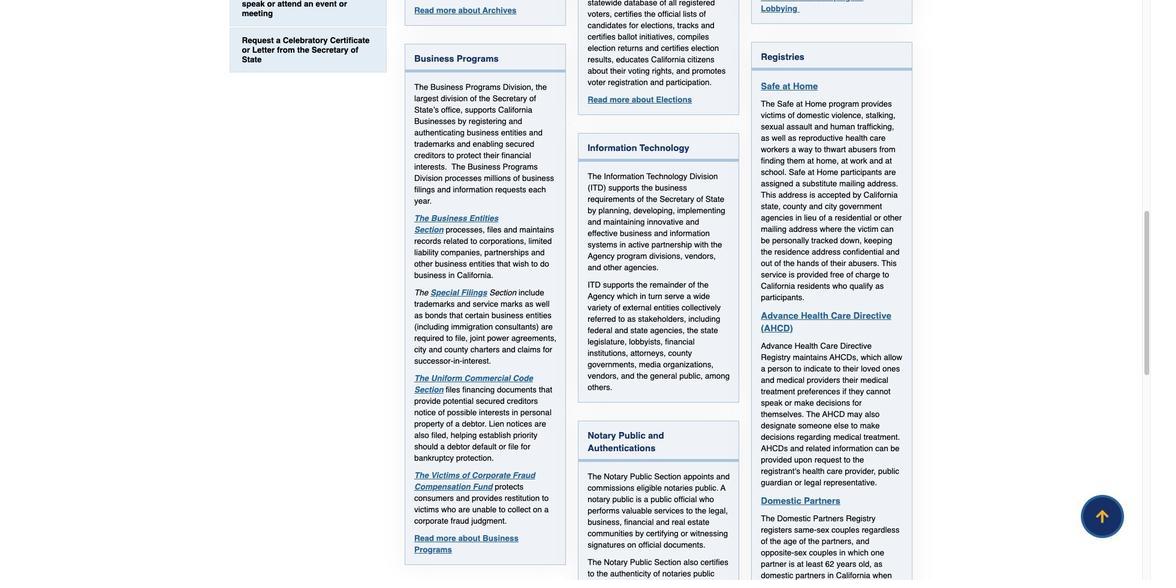 Task type: locate. For each thing, give the bounding box(es) containing it.
well inside include trademarks and service marks as well as bonds that certain business entities (including immigration consultants) are required to file, joint power agreements, city and county charters and claims for successor-in-interest.
[[536, 300, 550, 309]]

1 vertical spatial decisions
[[761, 433, 795, 442]]

0 horizontal spatial information
[[453, 185, 493, 194]]

systems
[[588, 240, 617, 249]]

program inside the information technology division (itd) supports the business requirements of the secretary of state by planning, developing, implementing and maintaining innovative and effective business and information systems in active partnership with the agency program divisions, vendors, and other agencies.
[[617, 252, 647, 261]]

for down they
[[852, 399, 862, 408]]

1 horizontal spatial program
[[829, 99, 859, 108]]

0 vertical spatial secured
[[506, 140, 534, 149]]

request
[[242, 36, 274, 45]]

and
[[509, 117, 522, 126], [815, 122, 828, 131], [529, 128, 543, 137], [457, 140, 471, 149], [869, 156, 883, 165], [437, 185, 451, 194], [809, 202, 823, 211], [588, 218, 601, 227], [686, 218, 699, 227], [504, 225, 517, 234], [654, 229, 668, 238], [886, 247, 900, 256], [531, 248, 545, 257], [588, 263, 601, 272], [457, 300, 471, 309], [615, 326, 628, 335], [429, 345, 442, 354], [502, 345, 515, 354], [621, 372, 634, 381], [761, 376, 774, 385], [648, 430, 664, 441], [790, 444, 804, 453], [716, 472, 730, 481], [456, 494, 470, 503], [656, 518, 670, 527], [856, 537, 869, 546]]

filings
[[461, 288, 487, 297]]

preferences
[[797, 387, 840, 396]]

2 horizontal spatial information
[[833, 444, 873, 453]]

the for the business programs division, the largest division of the secretary of state's office, supports california businesses by registering and authenticating business entities and trademarks and enabling secured creditors to protect their financial interests.  the business programs division processes millions of business filings and information requests each year.
[[414, 83, 428, 92]]

domestic partners link
[[761, 496, 840, 506]]

the up someone
[[806, 410, 820, 419]]

of inside the notary public section also certifies to the authenticity of notaries publi
[[653, 569, 660, 578]]

0 vertical spatial state
[[242, 55, 262, 64]]

school.
[[761, 168, 787, 177]]

public section
[[630, 472, 681, 481]]

confidential
[[843, 247, 884, 256]]

information inside the information technology division (itd) supports the business requirements of the secretary of state by planning, developing, implementing and maintaining innovative and effective business and information systems in active partnership with the agency program divisions, vendors, and other agencies.
[[604, 172, 644, 181]]

1 vertical spatial health
[[803, 467, 825, 476]]

of right authenticity
[[653, 569, 660, 578]]

for down priority
[[521, 442, 530, 451]]

1 horizontal spatial sex
[[817, 526, 829, 535]]

file,
[[455, 334, 468, 343]]

agency down systems
[[588, 252, 615, 261]]

0 vertical spatial for
[[543, 345, 552, 354]]

which inside itd supports the remainder of the agency which in turn serve a wide variety of external entities collectively referred to as stakeholders, including federal and state agencies, the state legislature, lobbyists, financial institutions, attorneys, county governments, media organizations, vendors, and the general public, among others.
[[617, 292, 638, 301]]

are inside the safe at home program provides victims of domestic violence, stalking, sexual assault and human trafficking, as well as reproductive health care workers a way to thwart abusers from finding them at home, at work and at school. safe at home participants are assigned a substitute mailing address. this address is accepted by california state, county and city government agencies in lieu of a residential or other mailing address where the victim can be personally tracked down, keeping the residence address confidential and out of the hands of their abusers. this service is provided free of charge to california residents who qualify as participants.
[[884, 168, 896, 177]]

and up effective at top right
[[588, 218, 601, 227]]

financial inside the business programs division, the largest division of the secretary of state's office, supports california businesses by registering and authenticating business entities and trademarks and enabling secured creditors to protect their financial interests.  the business programs division processes millions of business filings and information requests each year.
[[502, 151, 531, 160]]

files up potential in the bottom left of the page
[[446, 385, 460, 394]]

0 horizontal spatial also
[[414, 431, 429, 440]]

as down one
[[874, 560, 882, 569]]

stakeholders,
[[638, 315, 686, 324]]

and inside the domestic partners registry registers same-sex couples regardless of the age of the partners, and opposite-sex couples in which one partner is at least 62 years old, as domestic partners in california
[[856, 537, 869, 546]]

files inside files financing documents that provide potential secured creditors notice of possible interests in personal property of a debtor. lien notices are also filed, helping establish priority should a debtor default or file for bankruptcy protection.
[[446, 385, 460, 394]]

0 horizontal spatial financial
[[502, 151, 531, 160]]

notary up "authentications"
[[588, 430, 616, 441]]

the notary public section appoints and commissions eligible notaries public. a notary public is a public official who performs valuable services to the legal, business, financial and real estate communities by certifying or witnessing signatures on official documents.
[[588, 472, 730, 550]]

related inside advance health care directive registry maintains ahcds, which allow a person to indicate to their loved ones and medical providers their medical treatment preferences if they cannot speak or make decisions for themselves. the ahcd may also designate someone else to make decisions regarding medical treatment. ahcds and related information can be provided upon request to the registrant's health care provider, public guardian or legal representative.
[[806, 444, 831, 453]]

1 horizontal spatial provides
[[861, 99, 892, 108]]

sex down age
[[794, 548, 807, 557]]

millions
[[484, 174, 511, 183]]

as down assault
[[788, 134, 797, 143]]

home up assault
[[805, 99, 827, 108]]

1 vertical spatial registry
[[846, 514, 876, 523]]

the down signatures
[[588, 558, 602, 567]]

0 vertical spatial vendors,
[[685, 252, 716, 261]]

2 vertical spatial also
[[683, 558, 698, 567]]

advance inside advance health care directive registry maintains ahcds, which allow a person to indicate to their loved ones and medical providers their medical treatment preferences if they cannot speak or make decisions for themselves. the ahcd may also designate someone else to make decisions regarding medical treatment. ahcds and related information can be provided upon request to the registrant's health care provider, public guardian or legal representative.
[[761, 342, 792, 351]]

county up lieu
[[783, 202, 807, 211]]

1 vertical spatial partners
[[813, 514, 844, 523]]

the up (itd)
[[588, 172, 602, 181]]

decisions up ahcd
[[816, 399, 850, 408]]

1 vertical spatial service
[[473, 300, 498, 309]]

same-
[[794, 526, 817, 535]]

1 horizontal spatial california
[[761, 282, 795, 291]]

a right request
[[276, 36, 281, 45]]

and down 'innovative'
[[654, 229, 668, 238]]

section inside the business entities section
[[414, 225, 444, 234]]

1 vertical spatial health
[[795, 342, 818, 351]]

as inside the domestic partners registry registers same-sex couples regardless of the age of the partners, and opposite-sex couples in which one partner is at least 62 years old, as domestic partners in california
[[874, 560, 882, 569]]

information up with
[[670, 229, 710, 238]]

domestic inside the domestic partners registry registers same-sex couples regardless of the age of the partners, and opposite-sex couples in which one partner is at least 62 years old, as domestic partners in california
[[777, 514, 811, 523]]

make up treatment. at the bottom of page
[[860, 421, 880, 430]]

and down keeping
[[886, 247, 900, 256]]

the for the safe at home program provides victims of domestic violence, stalking, sexual assault and human trafficking, as well as reproductive health care workers a way to thwart abusers from finding them at home, at work and at school. safe at home participants are assigned a substitute mailing address. this address is accepted by california state, county and city government agencies in lieu of a residential or other mailing address where the victim can be personally tracked down, keeping the residence address confidential and out of the hands of their abusers. this service is provided free of charge to california residents who qualify as participants.
[[761, 99, 775, 108]]

if
[[842, 387, 846, 396]]

a left 'person'
[[761, 364, 765, 373]]

1 agency from the top
[[588, 252, 615, 261]]

trademarks up bonds
[[414, 300, 455, 309]]

creditors inside the business programs division, the largest division of the secretary of state's office, supports california businesses by registering and authenticating business entities and trademarks and enabling secured creditors to protect their financial interests.  the business programs division processes millions of business filings and information requests each year.
[[414, 151, 445, 160]]

0 vertical spatial be
[[761, 236, 770, 245]]

participants.
[[761, 293, 805, 302]]

or inside the safe at home program provides victims of domestic violence, stalking, sexual assault and human trafficking, as well as reproductive health care workers a way to thwart abusers from finding them at home, at work and at school. safe at home participants are assigned a substitute mailing address. this address is accepted by california state, county and city government agencies in lieu of a residential or other mailing address where the victim can be personally tracked down, keeping the residence address confidential and out of the hands of their abusers. this service is provided free of charge to california residents who qualify as participants.
[[874, 213, 881, 222]]

read
[[414, 6, 434, 15], [588, 95, 607, 104], [414, 534, 434, 543]]

0 vertical spatial health
[[801, 310, 828, 321]]

public,
[[679, 372, 703, 381]]

by left certifying
[[635, 529, 644, 538]]

to inside include trademarks and service marks as well as bonds that certain business entities (including immigration consultants) are required to file, joint power agreements, city and county charters and claims for successor-in-interest.
[[446, 334, 453, 343]]

creditors
[[414, 151, 445, 160], [507, 397, 538, 406]]

2 state from the left
[[701, 326, 718, 335]]

provides up stalking, at the right of the page
[[861, 99, 892, 108]]

0 vertical spatial provided
[[797, 270, 828, 279]]

victims for consumers
[[414, 505, 439, 514]]

1 horizontal spatial on
[[627, 541, 636, 550]]

state inside the information technology division (itd) supports the business requirements of the secretary of state by planning, developing, implementing and maintaining innovative and effective business and information systems in active partnership with the agency program divisions, vendors, and other agencies.
[[705, 195, 724, 204]]

2 trademarks from the top
[[414, 300, 455, 309]]

information
[[588, 143, 637, 153], [604, 172, 644, 181]]

1 vertical spatial address
[[789, 225, 818, 234]]

witnessing
[[690, 529, 728, 538]]

more inside read more about business programs
[[436, 534, 456, 543]]

0 vertical spatial notaries
[[664, 484, 693, 493]]

more for read more about elections
[[610, 95, 629, 104]]

request a celebratory certificate or letter from the secretary of state link
[[230, 28, 386, 72]]

1 advance from the top
[[761, 310, 798, 321]]

2 vertical spatial about
[[458, 534, 480, 543]]

establish
[[479, 431, 511, 440]]

of up developing,
[[637, 195, 644, 204]]

health inside advance health care directive (ahcd)
[[801, 310, 828, 321]]

who inside the safe at home program provides victims of domestic violence, stalking, sexual assault and human trafficking, as well as reproductive health care workers a way to thwart abusers from finding them at home, at work and at school. safe at home participants are assigned a substitute mailing address. this address is accepted by california state, county and city government agencies in lieu of a residential or other mailing address where the victim can be personally tracked down, keeping the residence address confidential and out of the hands of their abusers. this service is provided free of charge to california residents who qualify as participants.
[[833, 282, 847, 291]]

1 vertical spatial about
[[632, 95, 654, 104]]

0 vertical spatial supports
[[465, 105, 496, 114]]

entities inside processes, files and maintains records related to corporations, limited liability companies, partnerships and other business entities that wish to do business in california.
[[469, 259, 495, 268]]

service inside the safe at home program provides victims of domestic violence, stalking, sexual assault and human trafficking, as well as reproductive health care workers a way to thwart abusers from finding them at home, at work and at school. safe at home participants are assigned a substitute mailing address. this address is accepted by california state, county and city government agencies in lieu of a residential or other mailing address where the victim can be personally tracked down, keeping the residence address confidential and out of the hands of their abusers. this service is provided free of charge to california residents who qualify as participants.
[[761, 270, 787, 279]]

a inside request a celebratory certificate or letter from the secretary of state
[[276, 36, 281, 45]]

2 agency from the top
[[588, 292, 615, 301]]

1 vertical spatial on
[[627, 541, 636, 550]]

1 horizontal spatial care
[[870, 134, 886, 143]]

providers
[[807, 376, 840, 385]]

directive for advance health care directive registry maintains ahcds, which allow a person to indicate to their loved ones and medical providers their medical treatment preferences if they cannot speak or make decisions for themselves. the ahcd may also designate someone else to make decisions regarding medical treatment. ahcds and related information can be provided upon request to the registrant's health care provider, public guardian or legal representative.
[[840, 342, 872, 351]]

in left lieu
[[796, 213, 802, 222]]

1 vertical spatial maintains
[[793, 353, 828, 362]]

someone
[[798, 421, 832, 430]]

1 vertical spatial technology
[[646, 172, 687, 181]]

lobbyists,
[[629, 337, 663, 346]]

provides inside protects consumers and provides restitution to victims who are unable to collect on a corporate fraud judgment.
[[472, 494, 502, 503]]

directive up ahcds,
[[840, 342, 872, 351]]

interest.
[[462, 357, 491, 366]]

2 vertical spatial who
[[441, 505, 456, 514]]

who
[[833, 282, 847, 291], [699, 495, 714, 504], [441, 505, 456, 514]]

more down fraud
[[436, 534, 456, 543]]

their inside the safe at home program provides victims of domestic violence, stalking, sexual assault and human trafficking, as well as reproductive health care workers a way to thwart abusers from finding them at home, at work and at school. safe at home participants are assigned a substitute mailing address. this address is accepted by california state, county and city government agencies in lieu of a residential or other mailing address where the victim can be personally tracked down, keeping the residence address confidential and out of the hands of their abusers. this service is provided free of charge to california residents who qualify as participants.
[[830, 259, 846, 268]]

is down residence
[[789, 270, 795, 279]]

protects consumers and provides restitution to victims who are unable to collect on a corporate fraud judgment.
[[414, 483, 549, 526]]

0 horizontal spatial from
[[277, 45, 295, 54]]

designate
[[761, 421, 796, 430]]

0 vertical spatial california
[[498, 105, 532, 114]]

judgment.
[[471, 517, 507, 526]]

1 horizontal spatial secured
[[506, 140, 534, 149]]

request
[[815, 456, 842, 465]]

active
[[628, 240, 649, 249]]

a inside "the notary public section appoints and commissions eligible notaries public. a notary public is a public official who performs valuable services to the legal, business, financial and real estate communities by certifying or witnessing signatures on official documents."
[[644, 495, 648, 504]]

california inside the business programs division, the largest division of the secretary of state's office, supports california businesses by registering and authenticating business entities and trademarks and enabling secured creditors to protect their financial interests.  the business programs division processes millions of business filings and information requests each year.
[[498, 105, 532, 114]]

1 horizontal spatial vendors,
[[685, 252, 716, 261]]

claims
[[518, 345, 541, 354]]

2 vertical spatial which
[[848, 548, 869, 557]]

0 vertical spatial that
[[497, 259, 511, 268]]

treatment
[[761, 387, 795, 396]]

0 horizontal spatial files
[[446, 385, 460, 394]]

victims
[[431, 471, 460, 480]]

trademarks down authenticating
[[414, 140, 455, 149]]

0 horizontal spatial california
[[498, 105, 532, 114]]

as down the charge
[[875, 282, 884, 291]]

0 vertical spatial creditors
[[414, 151, 445, 160]]

registry
[[761, 353, 791, 362], [846, 514, 876, 523]]

which inside the domestic partners registry registers same-sex couples regardless of the age of the partners, and opposite-sex couples in which one partner is at least 62 years old, as domestic partners in california
[[848, 548, 869, 557]]

1 trademarks from the top
[[414, 140, 455, 149]]

that inside include trademarks and service marks as well as bonds that certain business entities (including immigration consultants) are required to file, joint power agreements, city and county charters and claims for successor-in-interest.
[[449, 311, 463, 320]]

business up each
[[522, 174, 554, 183]]

documents
[[497, 385, 537, 394]]

violence,
[[832, 111, 864, 120]]

default
[[472, 442, 497, 451]]

trademarks inside include trademarks and service marks as well as bonds that certain business entities (including immigration consultants) are required to file, joint power agreements, city and county charters and claims for successor-in-interest.
[[414, 300, 455, 309]]

related
[[444, 237, 468, 246], [806, 444, 831, 453]]

notary up commissions
[[604, 472, 628, 481]]

2 vertical spatial home
[[817, 168, 838, 177]]

public inside the notary public section also certifies to the authenticity of notaries publi
[[630, 558, 652, 567]]

0 horizontal spatial creditors
[[414, 151, 445, 160]]

assigned
[[761, 179, 793, 188]]

the inside the notary public section also certifies to the authenticity of notaries publi
[[588, 558, 602, 567]]

1 vertical spatial domestic
[[777, 514, 811, 523]]

0 vertical spatial official
[[674, 495, 697, 504]]

2 vertical spatial notary
[[604, 558, 628, 567]]

1 vertical spatial mailing
[[761, 225, 787, 234]]

the inside the information technology division (itd) supports the business requirements of the secretary of state by planning, developing, implementing and maintaining innovative and effective business and information systems in active partnership with the agency program divisions, vendors, and other agencies.
[[588, 172, 602, 181]]

1 vertical spatial read
[[588, 95, 607, 104]]

of
[[351, 45, 358, 54], [470, 94, 477, 103], [529, 94, 536, 103], [788, 111, 795, 120], [513, 174, 520, 183], [637, 195, 644, 204], [696, 195, 703, 204], [819, 213, 826, 222], [774, 259, 781, 268], [821, 259, 828, 268], [846, 270, 853, 279], [688, 280, 695, 289], [614, 303, 620, 312], [438, 408, 445, 417], [446, 420, 453, 429], [462, 471, 469, 480], [761, 537, 768, 546], [799, 537, 806, 546], [653, 569, 660, 578]]

maintains up indicate
[[793, 353, 828, 362]]

supports up requirements
[[608, 183, 639, 192]]

county inside the safe at home program provides victims of domestic violence, stalking, sexual assault and human trafficking, as well as reproductive health care workers a way to thwart abusers from finding them at home, at work and at school. safe at home participants are assigned a substitute mailing address. this address is accepted by california state, county and city government agencies in lieu of a residential or other mailing address where the victim can be personally tracked down, keeping the residence address confidential and out of the hands of their abusers. this service is provided free of charge to california residents who qualify as participants.
[[783, 202, 807, 211]]

1 horizontal spatial county
[[668, 349, 692, 358]]

0 vertical spatial from
[[277, 45, 295, 54]]

about left elections
[[632, 95, 654, 104]]

this
[[761, 191, 776, 200], [881, 259, 897, 268]]

1 vertical spatial be
[[891, 444, 900, 453]]

0 vertical spatial also
[[865, 410, 880, 419]]

is up valuable
[[636, 495, 642, 504]]

california.
[[457, 271, 493, 280]]

city down accepted
[[825, 202, 837, 211]]

the for the notary public section appoints and commissions eligible notaries public. a notary public is a public official who performs valuable services to the legal, business, financial and real estate communities by certifying or witnessing signatures on official documents.
[[588, 472, 602, 481]]

state
[[630, 326, 648, 335], [701, 326, 718, 335]]

the
[[414, 83, 428, 92], [761, 99, 775, 108], [452, 162, 465, 171], [588, 172, 602, 181], [414, 214, 429, 223], [414, 288, 428, 297], [414, 374, 429, 383], [806, 410, 820, 419], [414, 471, 429, 480], [588, 472, 602, 481], [761, 514, 775, 523], [588, 558, 602, 567]]

files
[[487, 225, 502, 234], [446, 385, 460, 394]]

2 vertical spatial read
[[414, 534, 434, 543]]

0 vertical spatial safe
[[761, 81, 780, 91]]

the inside the uniform commercial code section
[[414, 374, 429, 383]]

a inside advance health care directive registry maintains ahcds, which allow a person to indicate to their loved ones and medical providers their medical treatment preferences if they cannot speak or make decisions for themselves. the ahcd may also designate someone else to make decisions regarding medical treatment. ahcds and related information can be provided upon request to the registrant's health care provider, public guardian or legal representative.
[[761, 364, 765, 373]]

2 horizontal spatial secretary
[[660, 195, 694, 204]]

address down assigned
[[779, 191, 807, 200]]

service inside include trademarks and service marks as well as bonds that certain business entities (including immigration consultants) are required to file, joint power agreements, city and county charters and claims for successor-in-interest.
[[473, 300, 498, 309]]

1 vertical spatial notary
[[604, 472, 628, 481]]

authenticity
[[610, 569, 651, 578]]

debtor.
[[462, 420, 487, 429]]

0 horizontal spatial state
[[242, 55, 262, 64]]

maintains inside processes, files and maintains records related to corporations, limited liability companies, partnerships and other business entities that wish to do business in california.
[[520, 225, 554, 234]]

other inside the safe at home program provides victims of domestic violence, stalking, sexual assault and human trafficking, as well as reproductive health care workers a way to thwart abusers from finding them at home, at work and at school. safe at home participants are assigned a substitute mailing address. this address is accepted by california state, county and city government agencies in lieu of a residential or other mailing address where the victim can be personally tracked down, keeping the residence address confidential and out of the hands of their abusers. this service is provided free of charge to california residents who qualify as participants.
[[883, 213, 902, 222]]

a left wide
[[687, 292, 691, 301]]

fraud
[[513, 471, 535, 480]]

0 horizontal spatial secured
[[476, 397, 505, 406]]

include trademarks and service marks as well as bonds that certain business entities (including immigration consultants) are required to file, joint power agreements, city and county charters and claims for successor-in-interest.
[[414, 288, 556, 366]]

celebratory
[[283, 36, 328, 45]]

0 vertical spatial advance
[[761, 310, 798, 321]]

1 horizontal spatial files
[[487, 225, 502, 234]]

0 vertical spatial registry
[[761, 353, 791, 362]]

can up keeping
[[881, 225, 894, 234]]

1 vertical spatial vendors,
[[588, 372, 619, 381]]

1 horizontal spatial related
[[806, 444, 831, 453]]

1 horizontal spatial state
[[701, 326, 718, 335]]

2 horizontal spatial county
[[783, 202, 807, 211]]

the up largest
[[414, 83, 428, 92]]

0 horizontal spatial vendors,
[[588, 372, 619, 381]]

care inside advance health care directive registry maintains ahcds, which allow a person to indicate to their loved ones and medical providers their medical treatment preferences if they cannot speak or make decisions for themselves. the ahcd may also designate someone else to make decisions regarding medical treatment. ahcds and related information can be provided upon request to the registrant's health care provider, public guardian or legal representative.
[[820, 342, 838, 351]]

other inside the information technology division (itd) supports the business requirements of the secretary of state by planning, developing, implementing and maintaining innovative and effective business and information systems in active partnership with the agency program divisions, vendors, and other agencies.
[[603, 263, 622, 272]]

business programs
[[414, 53, 499, 63]]

filings
[[414, 185, 435, 194]]

directive inside advance health care directive registry maintains ahcds, which allow a person to indicate to their loved ones and medical providers their medical treatment preferences if they cannot speak or make decisions for themselves. the ahcd may also designate someone else to make decisions regarding medical treatment. ahcds and related information can be provided upon request to the registrant's health care provider, public guardian or legal representative.
[[840, 342, 872, 351]]

section inside the uniform commercial code section
[[414, 385, 444, 394]]

the for the uniform commercial code section
[[414, 374, 429, 383]]

from down celebratory
[[277, 45, 295, 54]]

way
[[798, 145, 813, 154]]

each
[[529, 185, 546, 194]]

0 horizontal spatial registry
[[761, 353, 791, 362]]

other up keeping
[[883, 213, 902, 222]]

well inside the safe at home program provides victims of domestic violence, stalking, sexual assault and human trafficking, as well as reproductive health care workers a way to thwart abusers from finding them at home, at work and at school. safe at home participants are assigned a substitute mailing address. this address is accepted by california state, county and city government agencies in lieu of a residential or other mailing address where the victim can be personally tracked down, keeping the residence address confidential and out of the hands of their abusers. this service is provided free of charge to california residents who qualify as participants.
[[772, 134, 786, 143]]

at left least
[[797, 560, 804, 569]]

as down external
[[627, 315, 636, 324]]

of right hands
[[821, 259, 828, 268]]

to left protect
[[448, 151, 454, 160]]

supports right 'itd' at right top
[[603, 280, 634, 289]]

victim
[[858, 225, 878, 234]]

domestic
[[797, 111, 829, 120], [761, 571, 793, 580]]

to left file, at the left of the page
[[446, 334, 453, 343]]

from inside the safe at home program provides victims of domestic violence, stalking, sexual assault and human trafficking, as well as reproductive health care workers a way to thwart abusers from finding them at home, at work and at school. safe at home participants are assigned a substitute mailing address. this address is accepted by california state, county and city government agencies in lieu of a residential or other mailing address where the victim can be personally tracked down, keeping the residence address confidential and out of the hands of their abusers. this service is provided free of charge to california residents who qualify as participants.
[[879, 145, 895, 154]]

2 vertical spatial secretary
[[660, 195, 694, 204]]

0 horizontal spatial health
[[803, 467, 825, 476]]

care down qualify at the right of page
[[831, 310, 851, 321]]

1 vertical spatial this
[[881, 259, 897, 268]]

about for elections
[[632, 95, 654, 104]]

for inside include trademarks and service marks as well as bonds that certain business entities (including immigration consultants) are required to file, joint power agreements, city and county charters and claims for successor-in-interest.
[[543, 345, 552, 354]]

entities up agreements,
[[526, 311, 551, 320]]

also
[[865, 410, 880, 419], [414, 431, 429, 440], [683, 558, 698, 567]]

health for registry
[[795, 342, 818, 351]]

vendors, inside the information technology division (itd) supports the business requirements of the secretary of state by planning, developing, implementing and maintaining innovative and effective business and information systems in active partnership with the agency program divisions, vendors, and other agencies.
[[685, 252, 716, 261]]

of down protection.
[[462, 471, 469, 480]]

as down include
[[525, 300, 533, 309]]

the down bankruptcy
[[414, 471, 429, 480]]

1 horizontal spatial be
[[891, 444, 900, 453]]

notary inside "the notary public section appoints and commissions eligible notaries public. a notary public is a public official who performs valuable services to the legal, business, financial and real estate communities by certifying or witnessing signatures on official documents."
[[604, 472, 628, 481]]

elections
[[656, 95, 692, 104]]

are up fraud
[[458, 505, 470, 514]]

which inside advance health care directive registry maintains ahcds, which allow a person to indicate to their loved ones and medical providers their medical treatment preferences if they cannot speak or make decisions for themselves. the ahcd may also designate someone else to make decisions regarding medical treatment. ahcds and related information can be provided upon request to the registrant's health care provider, public guardian or legal representative.
[[861, 353, 882, 362]]

registry up 'person'
[[761, 353, 791, 362]]

of up assault
[[788, 111, 795, 120]]

advance inside advance health care directive (ahcd)
[[761, 310, 798, 321]]

1 vertical spatial program
[[617, 252, 647, 261]]

their inside the business programs division, the largest division of the secretary of state's office, supports california businesses by registering and authenticating business entities and trademarks and enabling secured creditors to protect their financial interests.  the business programs division processes millions of business filings and information requests each year.
[[484, 151, 499, 160]]

legal,
[[709, 506, 728, 515]]

from right abusers
[[879, 145, 895, 154]]

which for external
[[617, 292, 638, 301]]

real
[[672, 518, 685, 527]]

secretary up developing,
[[660, 195, 694, 204]]

of right lieu
[[819, 213, 826, 222]]

1 horizontal spatial secretary
[[493, 94, 527, 103]]

federal
[[588, 326, 612, 335]]

more for read more about archives
[[436, 6, 456, 15]]

section inside the notary public section also certifies to the authenticity of notaries publi
[[654, 558, 681, 567]]

the
[[297, 45, 309, 54], [536, 83, 547, 92], [479, 94, 490, 103], [642, 183, 653, 192], [646, 195, 657, 204], [844, 225, 855, 234], [711, 240, 722, 249], [761, 247, 772, 256], [783, 259, 795, 268], [636, 280, 647, 289], [697, 280, 709, 289], [687, 326, 698, 335], [637, 372, 648, 381], [853, 456, 864, 465], [695, 506, 706, 515], [770, 537, 781, 546], [808, 537, 819, 546], [597, 569, 608, 578]]

1 vertical spatial provided
[[761, 456, 792, 465]]

charge
[[855, 270, 880, 279]]

notaries down appoints
[[664, 484, 693, 493]]

signatures
[[588, 541, 625, 550]]

secretary inside request a celebratory certificate or letter from the secretary of state
[[312, 45, 349, 54]]

be
[[761, 236, 770, 245], [891, 444, 900, 453]]

also inside files financing documents that provide potential secured creditors notice of possible interests in personal property of a debtor. lien notices are also filed, helping establish priority should a debtor default or file for bankruptcy protection.
[[414, 431, 429, 440]]

division inside the business programs division, the largest division of the secretary of state's office, supports california businesses by registering and authenticating business entities and trademarks and enabling secured creditors to protect their financial interests.  the business programs division processes millions of business filings and information requests each year.
[[414, 174, 443, 183]]

the victims of corporate fraud compensation fund
[[414, 471, 535, 491]]

the down year.
[[414, 214, 429, 223]]

0 vertical spatial agency
[[588, 252, 615, 261]]

a down eligible
[[644, 495, 648, 504]]

1 horizontal spatial city
[[825, 202, 837, 211]]

person
[[768, 364, 792, 373]]

which for loved
[[861, 353, 882, 362]]

are up agreements,
[[541, 322, 553, 331]]

1 horizontal spatial registry
[[846, 514, 876, 523]]

property
[[414, 420, 444, 429]]

companies,
[[441, 248, 482, 257]]

business
[[414, 53, 454, 63], [430, 83, 463, 92], [468, 162, 501, 171], [431, 214, 467, 223], [483, 534, 519, 543]]

governments,
[[588, 360, 637, 369]]

address
[[779, 191, 807, 200], [789, 225, 818, 234], [812, 247, 841, 256]]

who down free
[[833, 282, 847, 291]]

about inside read more about business programs
[[458, 534, 480, 543]]

valuable
[[622, 506, 652, 515]]

1 horizontal spatial health
[[846, 134, 868, 143]]

are inside include trademarks and service marks as well as bonds that certain business entities (including immigration consultants) are required to file, joint power agreements, city and county charters and claims for successor-in-interest.
[[541, 322, 553, 331]]

read more about business programs
[[414, 534, 519, 554]]

0 vertical spatial domestic
[[761, 496, 801, 506]]

county inside itd supports the remainder of the agency which in turn serve a wide variety of external entities collectively referred to as stakeholders, including federal and state agencies, the state legislature, lobbyists, financial institutions, attorneys, county governments, media organizations, vendors, and the general public, among others.
[[668, 349, 692, 358]]

care for registry
[[820, 342, 838, 351]]

speak
[[761, 399, 783, 408]]

0 vertical spatial which
[[617, 292, 638, 301]]

care up ahcds,
[[820, 342, 838, 351]]

1 horizontal spatial provided
[[797, 270, 828, 279]]

2 vertical spatial more
[[436, 534, 456, 543]]

at inside the domestic partners registry registers same-sex couples regardless of the age of the partners, and opposite-sex couples in which one partner is at least 62 years old, as domestic partners in california
[[797, 560, 804, 569]]

or down request
[[242, 45, 250, 54]]

the up commissions
[[588, 472, 602, 481]]

2 vertical spatial for
[[521, 442, 530, 451]]

of up "implementing" on the right top of page
[[696, 195, 703, 204]]

thwart
[[824, 145, 846, 154]]

to down reproductive
[[815, 145, 822, 154]]

secretary down division,
[[493, 94, 527, 103]]

0 horizontal spatial decisions
[[761, 433, 795, 442]]

provides inside the safe at home program provides victims of domestic violence, stalking, sexual assault and human trafficking, as well as reproductive health care workers a way to thwart abusers from finding them at home, at work and at school. safe at home participants are assigned a substitute mailing address. this address is accepted by california state, county and city government agencies in lieu of a residential or other mailing address where the victim can be personally tracked down, keeping the residence address confidential and out of the hands of their abusers. this service is provided free of charge to california residents who qualify as participants.
[[861, 99, 892, 108]]

2 advance from the top
[[761, 342, 792, 351]]

victims for safe
[[761, 111, 786, 120]]

and inside protects consumers and provides restitution to victims who are unable to collect on a corporate fraud judgment.
[[456, 494, 470, 503]]

by down office,
[[458, 117, 466, 126]]

also inside advance health care directive registry maintains ahcds, which allow a person to indicate to their loved ones and medical providers their medical treatment preferences if they cannot speak or make decisions for themselves. the ahcd may also designate someone else to make decisions regarding medical treatment. ahcds and related information can be provided upon request to the registrant's health care provider, public guardian or legal representative.
[[865, 410, 880, 419]]

more
[[436, 6, 456, 15], [610, 95, 629, 104], [436, 534, 456, 543]]

documents.
[[664, 541, 706, 550]]

health
[[801, 310, 828, 321], [795, 342, 818, 351]]

is right partner
[[789, 560, 795, 569]]

technology up developing,
[[646, 172, 687, 181]]

the inside request a celebratory certificate or letter from the secretary of state
[[297, 45, 309, 54]]

supports inside the information technology division (itd) supports the business requirements of the secretary of state by planning, developing, implementing and maintaining innovative and effective business and information systems in active partnership with the agency program divisions, vendors, and other agencies.
[[608, 183, 639, 192]]

business inside include trademarks and service marks as well as bonds that certain business entities (including immigration consultants) are required to file, joint power agreements, city and county charters and claims for successor-in-interest.
[[492, 311, 524, 320]]

vendors, inside itd supports the remainder of the agency which in turn serve a wide variety of external entities collectively referred to as stakeholders, including federal and state agencies, the state legislature, lobbyists, financial institutions, attorneys, county governments, media organizations, vendors, and the general public, among others.
[[588, 372, 619, 381]]

1 horizontal spatial service
[[761, 270, 787, 279]]

1 horizontal spatial state
[[705, 195, 724, 204]]

that down partnerships in the top left of the page
[[497, 259, 511, 268]]

of right out
[[774, 259, 781, 268]]

business up millions
[[468, 162, 501, 171]]

0 vertical spatial notary
[[588, 430, 616, 441]]

program inside the safe at home program provides victims of domestic violence, stalking, sexual assault and human trafficking, as well as reproductive health care workers a way to thwart abusers from finding them at home, at work and at school. safe at home participants are assigned a substitute mailing address. this address is accepted by california state, county and city government agencies in lieu of a residential or other mailing address where the victim can be personally tracked down, keeping the residence address confidential and out of the hands of their abusers. this service is provided free of charge to california residents who qualify as participants.
[[829, 99, 859, 108]]

california down division,
[[498, 105, 532, 114]]

agency inside itd supports the remainder of the agency which in turn serve a wide variety of external entities collectively referred to as stakeholders, including federal and state agencies, the state legislature, lobbyists, financial institutions, attorneys, county governments, media organizations, vendors, and the general public, among others.
[[588, 292, 615, 301]]

general
[[650, 372, 677, 381]]

2 horizontal spatial also
[[865, 410, 880, 419]]

else
[[834, 421, 849, 430]]

bonds
[[425, 311, 447, 320]]

regarding
[[797, 433, 831, 442]]

the for the domestic partners registry registers same-sex couples regardless of the age of the partners, and opposite-sex couples in which one partner is at least 62 years old, as domestic partners in california
[[761, 514, 775, 523]]

for down agreements,
[[543, 345, 552, 354]]

in inside processes, files and maintains records related to corporations, limited liability companies, partnerships and other business entities that wish to do business in california.
[[448, 271, 455, 280]]

debtor
[[447, 442, 470, 451]]

more for read more about business programs
[[436, 534, 456, 543]]

to down processes,
[[470, 237, 477, 246]]

secretary down certificate
[[312, 45, 349, 54]]

1 horizontal spatial division
[[690, 172, 718, 181]]

0 horizontal spatial this
[[761, 191, 776, 200]]

also up should
[[414, 431, 429, 440]]

read more about business programs link
[[414, 534, 519, 554]]

0 horizontal spatial care
[[827, 467, 843, 476]]

who down public.
[[699, 495, 714, 504]]

0 vertical spatial secretary
[[312, 45, 349, 54]]

on inside protects consumers and provides restitution to victims who are unable to collect on a corporate fraud judgment.
[[533, 505, 542, 514]]

and up treatment
[[761, 376, 774, 385]]

home down home,
[[817, 168, 838, 177]]



Task type: vqa. For each thing, say whether or not it's contained in the screenshot.
related to the right
yes



Task type: describe. For each thing, give the bounding box(es) containing it.
special
[[430, 288, 459, 297]]

safe at home
[[761, 81, 818, 91]]

business up developing,
[[655, 183, 687, 192]]

domestic inside the domestic partners registry registers same-sex couples regardless of the age of the partners, and opposite-sex couples in which one partner is at least 62 years old, as domestic partners in california
[[761, 571, 793, 580]]

that inside processes, files and maintains records related to corporations, limited liability companies, partnerships and other business entities that wish to do business in california.
[[497, 259, 511, 268]]

0 horizontal spatial public
[[612, 495, 634, 504]]

letter
[[252, 45, 275, 54]]

advance for (ahcd)
[[761, 310, 798, 321]]

1 vertical spatial safe
[[777, 99, 794, 108]]

including
[[688, 315, 720, 324]]

medical down else
[[833, 433, 861, 442]]

years
[[837, 560, 856, 569]]

division
[[441, 94, 468, 103]]

related inside processes, files and maintains records related to corporations, limited liability companies, partnerships and other business entities that wish to do business in california.
[[444, 237, 468, 246]]

the inside advance health care directive registry maintains ahcds, which allow a person to indicate to their loved ones and medical providers their medical treatment preferences if they cannot speak or make decisions for themselves. the ahcd may also designate someone else to make decisions regarding medical treatment. ahcds and related information can be provided upon request to the registrant's health care provider, public guardian or legal representative.
[[853, 456, 864, 465]]

read more about archives
[[414, 6, 517, 15]]

remainder
[[650, 280, 686, 289]]

serve
[[665, 292, 684, 301]]

age
[[783, 537, 797, 546]]

old,
[[859, 560, 872, 569]]

in inside files financing documents that provide potential secured creditors notice of possible interests in personal property of a debtor. lien notices are also filed, helping establish priority should a debtor default or file for bankruptcy protection.
[[512, 408, 518, 417]]

as down sexual
[[761, 134, 770, 143]]

in inside the safe at home program provides victims of domestic violence, stalking, sexual assault and human trafficking, as well as reproductive health care workers a way to thwart abusers from finding them at home, at work and at school. safe at home participants are assigned a substitute mailing address. this address is accepted by california state, county and city government agencies in lieu of a residential or other mailing address where the victim can be personally tracked down, keeping the residence address confidential and out of the hands of their abusers. this service is provided free of charge to california residents who qualify as participants.
[[796, 213, 802, 222]]

secured inside the business programs division, the largest division of the secretary of state's office, supports california businesses by registering and authenticating business entities and trademarks and enabling secured creditors to protect their financial interests.  the business programs division processes millions of business filings and information requests each year.
[[506, 140, 534, 149]]

appoints
[[683, 472, 714, 481]]

to down ahcds,
[[834, 364, 841, 373]]

to inside itd supports the remainder of the agency which in turn serve a wide variety of external entities collectively referred to as stakeholders, including federal and state agencies, the state legislature, lobbyists, financial institutions, attorneys, county governments, media organizations, vendors, and the general public, among others.
[[618, 315, 625, 324]]

secured inside files financing documents that provide potential secured creditors notice of possible interests in personal property of a debtor. lien notices are also filed, helping establish priority should a debtor default or file for bankruptcy protection.
[[476, 397, 505, 406]]

their up if
[[842, 376, 858, 385]]

their down ahcds,
[[843, 364, 859, 373]]

1 horizontal spatial mailing
[[839, 179, 865, 188]]

directive for advance health care directive (ahcd)
[[853, 310, 891, 321]]

collect
[[508, 505, 531, 514]]

notaries inside "the notary public section appoints and commissions eligible notaries public. a notary public is a public official who performs valuable services to the legal, business, financial and real estate communities by certifying or witnessing signatures on official documents."
[[664, 484, 693, 493]]

0 vertical spatial home
[[793, 81, 818, 91]]

to left do
[[531, 259, 538, 268]]

protect
[[457, 151, 481, 160]]

financial for agencies,
[[665, 337, 695, 346]]

organizations,
[[663, 360, 714, 369]]

and up successor-
[[429, 345, 442, 354]]

2 vertical spatial california
[[761, 282, 795, 291]]

trademarks inside the business programs division, the largest division of the secretary of state's office, supports california businesses by registering and authenticating business entities and trademarks and enabling secured creditors to protect their financial interests.  the business programs division processes millions of business filings and information requests each year.
[[414, 140, 455, 149]]

as inside itd supports the remainder of the agency which in turn serve a wide variety of external entities collectively referred to as stakeholders, including federal and state agencies, the state legislature, lobbyists, financial institutions, attorneys, county governments, media organizations, vendors, and the general public, among others.
[[627, 315, 636, 324]]

health inside the safe at home program provides victims of domestic violence, stalking, sexual assault and human trafficking, as well as reproductive health care workers a way to thwart abusers from finding them at home, at work and at school. safe at home participants are assigned a substitute mailing address. this address is accepted by california state, county and city government agencies in lieu of a residential or other mailing address where the victim can be personally tracked down, keeping the residence address confidential and out of the hands of their abusers. this service is provided free of charge to california residents who qualify as participants.
[[846, 134, 868, 143]]

2 vertical spatial safe
[[789, 168, 806, 177]]

the for the business entities section
[[414, 214, 429, 223]]

with
[[694, 240, 709, 249]]

helping
[[451, 431, 477, 440]]

entities inside include trademarks and service marks as well as bonds that certain business entities (including immigration consultants) are required to file, joint power agreements, city and county charters and claims for successor-in-interest.
[[526, 311, 551, 320]]

business up division
[[430, 83, 463, 92]]

home,
[[816, 156, 839, 165]]

to down may
[[851, 421, 858, 430]]

by inside the information technology division (itd) supports the business requirements of the secretary of state by planning, developing, implementing and maintaining innovative and effective business and information systems in active partnership with the agency program divisions, vendors, and other agencies.
[[588, 206, 596, 215]]

by inside the business programs division, the largest division of the secretary of state's office, supports california businesses by registering and authenticating business entities and trademarks and enabling secured creditors to protect their financial interests.  the business programs division processes millions of business filings and information requests each year.
[[458, 117, 466, 126]]

power
[[487, 334, 509, 343]]

qualify
[[850, 282, 873, 291]]

1 horizontal spatial public
[[651, 495, 672, 504]]

entities
[[469, 214, 498, 223]]

public inside notary public and authentications
[[619, 430, 646, 441]]

1 horizontal spatial this
[[881, 259, 897, 268]]

0 vertical spatial technology
[[640, 143, 689, 153]]

1 vertical spatial home
[[805, 99, 827, 108]]

the safe at home program provides victims of domestic violence, stalking, sexual assault and human trafficking, as well as reproductive health care workers a way to thwart abusers from finding them at home, at work and at school. safe at home participants are assigned a substitute mailing address. this address is accepted by california state, county and city government agencies in lieu of a residential or other mailing address where the victim can be personally tracked down, keeping the residence address confidential and out of the hands of their abusers. this service is provided free of charge to california residents who qualify as participants.
[[761, 99, 902, 302]]

or inside "the notary public section appoints and commissions eligible notaries public. a notary public is a public official who performs valuable services to the legal, business, financial and real estate communities by certifying or witnessing signatures on official documents."
[[681, 529, 688, 538]]

and right filings
[[437, 185, 451, 194]]

and down governments,
[[621, 372, 634, 381]]

public inside advance health care directive registry maintains ahcds, which allow a person to indicate to their loved ones and medical providers their medical treatment preferences if they cannot speak or make decisions for themselves. the ahcd may also designate someone else to make decisions regarding medical treatment. ahcds and related information can be provided upon request to the registrant's health care provider, public guardian or legal representative.
[[878, 467, 899, 476]]

business up largest
[[414, 53, 454, 63]]

technology inside the information technology division (itd) supports the business requirements of the secretary of state by planning, developing, implementing and maintaining innovative and effective business and information systems in active partnership with the agency program divisions, vendors, and other agencies.
[[646, 172, 687, 181]]

to inside the notary public section also certifies to the authenticity of notaries publi
[[588, 569, 594, 578]]

of inside the victims of corporate fraud compensation fund
[[462, 471, 469, 480]]

provided inside advance health care directive registry maintains ahcds, which allow a person to indicate to their loved ones and medical providers their medical treatment preferences if they cannot speak or make decisions for themselves. the ahcd may also designate someone else to make decisions regarding medical treatment. ahcds and related information can be provided upon request to the registrant's health care provider, public guardian or legal representative.
[[761, 456, 792, 465]]

estate
[[688, 518, 710, 527]]

the left "special"
[[414, 288, 428, 297]]

innovative
[[647, 218, 683, 227]]

about for business
[[458, 534, 480, 543]]

of right variety
[[614, 303, 620, 312]]

attorneys,
[[630, 349, 666, 358]]

restitution
[[505, 494, 540, 503]]

at down way
[[807, 156, 814, 165]]

to up provider,
[[844, 456, 851, 465]]

least
[[806, 560, 823, 569]]

partners inside the domestic partners registry registers same-sex couples regardless of the age of the partners, and opposite-sex couples in which one partner is at least 62 years old, as domestic partners in california
[[813, 514, 844, 523]]

a up 'them'
[[792, 145, 796, 154]]

are inside files financing documents that provide potential secured creditors notice of possible interests in personal property of a debtor. lien notices are also filed, helping establish priority should a debtor default or file for bankruptcy protection.
[[534, 420, 546, 429]]

the for the notary public section also certifies to the authenticity of notaries publi
[[588, 558, 602, 567]]

be inside advance health care directive registry maintains ahcds, which allow a person to indicate to their loved ones and medical providers their medical treatment preferences if they cannot speak or make decisions for themselves. the ahcd may also designate someone else to make decisions regarding medical treatment. ahcds and related information can be provided upon request to the registrant's health care provider, public guardian or legal representative.
[[891, 444, 900, 453]]

in-
[[453, 357, 462, 366]]

state,
[[761, 202, 781, 211]]

and inside notary public and authentications
[[648, 430, 664, 441]]

a right assigned
[[796, 179, 800, 188]]

section for the notary public section also certifies to the authenticity of notaries publi
[[654, 558, 681, 567]]

also inside the notary public section also certifies to the authenticity of notaries publi
[[683, 558, 698, 567]]

free
[[830, 270, 844, 279]]

and down limited
[[531, 248, 545, 257]]

and down the special filings section
[[457, 300, 471, 309]]

read for read more about archives
[[414, 6, 434, 15]]

a inside itd supports the remainder of the agency which in turn serve a wide variety of external entities collectively referred to as stakeholders, including federal and state agencies, the state legislature, lobbyists, financial institutions, attorneys, county governments, media organizations, vendors, and the general public, among others.
[[687, 292, 691, 301]]

processes,
[[446, 225, 485, 234]]

for inside files financing documents that provide potential secured creditors notice of possible interests in personal property of a debtor. lien notices are also filed, helping establish priority should a debtor default or file for bankruptcy protection.
[[521, 442, 530, 451]]

and up corporations,
[[504, 225, 517, 234]]

financial for secured
[[502, 151, 531, 160]]

bankruptcy
[[414, 454, 454, 463]]

reproductive
[[799, 134, 843, 143]]

representative.
[[824, 478, 877, 487]]

care inside advance health care directive registry maintains ahcds, which allow a person to indicate to their loved ones and medical providers their medical treatment preferences if they cannot speak or make decisions for themselves. the ahcd may also designate someone else to make decisions regarding medical treatment. ahcds and related information can be provided upon request to the registrant's health care provider, public guardian or legal representative.
[[827, 467, 843, 476]]

address.
[[867, 179, 898, 188]]

from inside request a celebratory certificate or letter from the secretary of state
[[277, 45, 295, 54]]

corporate
[[414, 517, 448, 526]]

of right free
[[846, 270, 853, 279]]

of up wide
[[688, 280, 695, 289]]

and up protect
[[457, 140, 471, 149]]

tracked
[[811, 236, 838, 245]]

secretary inside the business programs division, the largest division of the secretary of state's office, supports california businesses by registering and authenticating business entities and trademarks and enabling secured creditors to protect their financial interests.  the business programs division processes millions of business filings and information requests each year.
[[493, 94, 527, 103]]

to inside "the notary public section appoints and commissions eligible notaries public. a notary public is a public official who performs valuable services to the legal, business, financial and real estate communities by certifying or witnessing signatures on official documents."
[[686, 506, 693, 515]]

0 vertical spatial information
[[588, 143, 637, 153]]

at left work
[[841, 156, 848, 165]]

is inside "the notary public section appoints and commissions eligible notaries public. a notary public is a public official who performs valuable services to the legal, business, financial and real estate communities by certifying or witnessing signatures on official documents."
[[636, 495, 642, 504]]

0 vertical spatial couples
[[832, 526, 860, 535]]

cannot
[[866, 387, 891, 396]]

business,
[[588, 518, 622, 527]]

1 horizontal spatial official
[[674, 495, 697, 504]]

and up a
[[716, 472, 730, 481]]

business down registering
[[467, 128, 499, 137]]

corporate
[[472, 471, 510, 480]]

to right 'person'
[[795, 364, 801, 373]]

consumers
[[414, 494, 454, 503]]

0 vertical spatial partners
[[804, 496, 840, 506]]

provided inside the safe at home program provides victims of domestic violence, stalking, sexual assault and human trafficking, as well as reproductive health care workers a way to thwart abusers from finding them at home, at work and at school. safe at home participants are assigned a substitute mailing address. this address is accepted by california state, county and city government agencies in lieu of a residential or other mailing address where the victim can be personally tracked down, keeping the residence address confidential and out of the hands of their abusers. this service is provided free of charge to california residents who qualify as participants.
[[797, 270, 828, 279]]

or up themselves.
[[785, 399, 792, 408]]

1 vertical spatial california
[[864, 191, 898, 200]]

to right the charge
[[882, 270, 889, 279]]

by inside the safe at home program provides victims of domestic violence, stalking, sexual assault and human trafficking, as well as reproductive health care workers a way to thwart abusers from finding them at home, at work and at school. safe at home participants are assigned a substitute mailing address. this address is accepted by california state, county and city government agencies in lieu of a residential or other mailing address where the victim can be personally tracked down, keeping the residence address confidential and out of the hands of their abusers. this service is provided free of charge to california residents who qualify as participants.
[[853, 191, 861, 200]]

is down the "substitute"
[[810, 191, 815, 200]]

variety
[[588, 303, 611, 312]]

1 horizontal spatial make
[[860, 421, 880, 430]]

legislature,
[[588, 337, 627, 346]]

at up the "substitute"
[[808, 168, 815, 177]]

a inside protects consumers and provides restitution to victims who are unable to collect on a corporate fraud judgment.
[[544, 505, 549, 514]]

potential
[[443, 397, 474, 406]]

workers
[[761, 145, 789, 154]]

agency inside the information technology division (itd) supports the business requirements of the secretary of state by planning, developing, implementing and maintaining innovative and effective business and information systems in active partnership with the agency program divisions, vendors, and other agencies.
[[588, 252, 615, 261]]

loved
[[861, 364, 880, 373]]

creditors inside files financing documents that provide potential secured creditors notice of possible interests in personal property of a debtor. lien notices are also filed, helping establish priority should a debtor default or file for bankruptcy protection.
[[507, 397, 538, 406]]

others.
[[588, 383, 612, 392]]

of up requests
[[513, 174, 520, 183]]

to inside the business programs division, the largest division of the secretary of state's office, supports california businesses by registering and authenticating business entities and trademarks and enabling secured creditors to protect their financial interests.  the business programs division processes millions of business filings and information requests each year.
[[448, 151, 454, 160]]

at down registries
[[782, 81, 790, 91]]

business up "special"
[[414, 271, 446, 280]]

registry inside the domestic partners registry registers same-sex couples regardless of the age of the partners, and opposite-sex couples in which one partner is at least 62 years old, as domestic partners in california
[[846, 514, 876, 523]]

collectively
[[682, 303, 721, 312]]

provider,
[[845, 467, 876, 476]]

regardless
[[862, 526, 900, 535]]

indicate
[[804, 364, 832, 373]]

entities inside itd supports the remainder of the agency which in turn serve a wide variety of external entities collectively referred to as stakeholders, including federal and state agencies, the state legislature, lobbyists, financial institutions, attorneys, county governments, media organizations, vendors, and the general public, among others.
[[654, 303, 679, 312]]

health for (ahcd)
[[801, 310, 828, 321]]

business down companies,
[[435, 259, 467, 268]]

the for the victims of corporate fraud compensation fund
[[414, 471, 429, 480]]

supports inside itd supports the remainder of the agency which in turn serve a wide variety of external entities collectively referred to as stakeholders, including federal and state agencies, the state legislature, lobbyists, financial institutions, attorneys, county governments, media organizations, vendors, and the general public, among others.
[[603, 280, 634, 289]]

state inside request a celebratory certificate or letter from the secretary of state
[[242, 55, 262, 64]]

financing
[[462, 385, 495, 394]]

one
[[871, 548, 884, 557]]

of up filed,
[[446, 420, 453, 429]]

do
[[540, 259, 549, 268]]

joint
[[470, 334, 485, 343]]

be inside the safe at home program provides victims of domestic violence, stalking, sexual assault and human trafficking, as well as reproductive health care workers a way to thwart abusers from finding them at home, at work and at school. safe at home participants are assigned a substitute mailing address. this address is accepted by california state, county and city government agencies in lieu of a residential or other mailing address where the victim can be personally tracked down, keeping the residence address confidential and out of the hands of their abusers. this service is provided free of charge to california residents who qualify as participants.
[[761, 236, 770, 245]]

and right registering
[[509, 117, 522, 126]]

notary inside notary public and authentications
[[588, 430, 616, 441]]

the inside the notary public section also certifies to the authenticity of notaries publi
[[597, 569, 608, 578]]

and up certifying
[[656, 518, 670, 527]]

(including
[[414, 322, 449, 331]]

care for (ahcd)
[[831, 310, 851, 321]]

read for read more about business programs
[[414, 534, 434, 543]]

themselves.
[[761, 410, 804, 419]]

1 state from the left
[[630, 326, 648, 335]]

medical down loved
[[860, 376, 888, 385]]

the uniform commercial code section link
[[414, 374, 533, 394]]

about for archives
[[458, 6, 480, 15]]

marks
[[501, 300, 523, 309]]

information inside the information technology division (itd) supports the business requirements of the secretary of state by planning, developing, implementing and maintaining innovative and effective business and information systems in active partnership with the agency program divisions, vendors, and other agencies.
[[670, 229, 710, 238]]

charters
[[471, 345, 500, 354]]

that inside files financing documents that provide potential secured creditors notice of possible interests in personal property of a debtor. lien notices are also filed, helping establish priority should a debtor default or file for bankruptcy protection.
[[539, 385, 552, 394]]

business up 'active'
[[620, 229, 652, 238]]

opposite-
[[761, 548, 794, 557]]

and up reproductive
[[815, 122, 828, 131]]

a down filed,
[[440, 442, 445, 451]]

the inside advance health care directive registry maintains ahcds, which allow a person to indicate to their loved ones and medical providers their medical treatment preferences if they cannot speak or make decisions for themselves. the ahcd may also designate someone else to make decisions regarding medical treatment. ahcds and related information can be provided upon request to the registrant's health care provider, public guardian or legal representative.
[[806, 410, 820, 419]]

in down 62
[[828, 571, 834, 580]]

maintains inside advance health care directive registry maintains ahcds, which allow a person to indicate to their loved ones and medical providers their medical treatment preferences if they cannot speak or make decisions for themselves. the ahcd may also designate someone else to make decisions regarding medical treatment. ahcds and related information can be provided upon request to the registrant's health care provider, public guardian or legal representative.
[[793, 353, 828, 362]]

as up (including
[[414, 311, 423, 320]]

corporations,
[[479, 237, 526, 246]]

and up lieu
[[809, 202, 823, 211]]

enabling
[[473, 140, 503, 149]]

processes
[[445, 174, 482, 183]]

the for the information technology division (itd) supports the business requirements of the secretary of state by planning, developing, implementing and maintaining innovative and effective business and information systems in active partnership with the agency program divisions, vendors, and other agencies.
[[588, 172, 602, 181]]

notary public and authentications
[[588, 430, 664, 453]]

and right work
[[869, 156, 883, 165]]

is inside the domestic partners registry registers same-sex couples regardless of the age of the partners, and opposite-sex couples in which one partner is at least 62 years old, as domestic partners in california
[[789, 560, 795, 569]]

city inside include trademarks and service marks as well as bonds that certain business entities (including immigration consultants) are required to file, joint power agreements, city and county charters and claims for successor-in-interest.
[[414, 345, 426, 354]]

turn
[[648, 292, 662, 301]]

of down same-
[[799, 537, 806, 546]]

and down power
[[502, 345, 515, 354]]

section for the business entities section
[[414, 225, 444, 234]]

of right division
[[470, 94, 477, 103]]

notaries inside the notary public section also certifies to the authenticity of notaries publi
[[662, 569, 691, 578]]

0 vertical spatial address
[[779, 191, 807, 200]]

financial inside "the notary public section appoints and commissions eligible notaries public. a notary public is a public official who performs valuable services to the legal, business, financial and real estate communities by certifying or witnessing signatures on official documents."
[[624, 518, 654, 527]]

division inside the information technology division (itd) supports the business requirements of the secretary of state by planning, developing, implementing and maintaining innovative and effective business and information systems in active partnership with the agency program divisions, vendors, and other agencies.
[[690, 172, 718, 181]]

and up upon
[[790, 444, 804, 453]]

read for read more about elections
[[588, 95, 607, 104]]

1 vertical spatial couples
[[809, 548, 837, 557]]

0 vertical spatial make
[[794, 399, 814, 408]]

uniform
[[431, 374, 462, 383]]

at up address.
[[885, 156, 892, 165]]

limited
[[529, 237, 552, 246]]

information inside the business programs division, the largest division of the secretary of state's office, supports california businesses by registering and authenticating business entities and trademarks and enabling secured creditors to protect their financial interests.  the business programs division processes millions of business filings and information requests each year.
[[453, 185, 493, 194]]

liability
[[414, 248, 439, 257]]

protection.
[[456, 454, 494, 463]]

in inside itd supports the remainder of the agency which in turn serve a wide variety of external entities collectively referred to as stakeholders, including federal and state agencies, the state legislature, lobbyists, financial institutions, attorneys, county governments, media organizations, vendors, and the general public, among others.
[[640, 292, 646, 301]]

immigration
[[451, 322, 493, 331]]

0 vertical spatial decisions
[[816, 399, 850, 408]]

of down division,
[[529, 94, 536, 103]]

residents
[[797, 282, 830, 291]]

health inside advance health care directive registry maintains ahcds, which allow a person to indicate to their loved ones and medical providers their medical treatment preferences if they cannot speak or make decisions for themselves. the ahcd may also designate someone else to make decisions regarding medical treatment. ahcds and related information can be provided upon request to the registrant's health care provider, public guardian or legal representative.
[[803, 467, 825, 476]]

who inside "the notary public section appoints and commissions eligible notaries public. a notary public is a public official who performs valuable services to the legal, business, financial and real estate communities by certifying or witnessing signatures on official documents."
[[699, 495, 714, 504]]

and down "implementing" on the right top of page
[[686, 218, 699, 227]]

residential
[[835, 213, 872, 222]]

a down possible at the bottom of page
[[455, 420, 460, 429]]

who inside protects consumers and provides restitution to victims who are unable to collect on a corporate fraud judgment.
[[441, 505, 456, 514]]

notary for public section
[[604, 472, 628, 481]]

information technology
[[588, 143, 689, 153]]

county inside include trademarks and service marks as well as bonds that certain business entities (including immigration consultants) are required to file, joint power agreements, city and county charters and claims for successor-in-interest.
[[444, 345, 468, 354]]

consultants)
[[495, 322, 539, 331]]

notary for public
[[604, 558, 628, 567]]

on inside "the notary public section appoints and commissions eligible notaries public. a notary public is a public official who performs valuable services to the legal, business, financial and real estate communities by certifying or witnessing signatures on official documents."
[[627, 541, 636, 550]]

to right "restitution"
[[542, 494, 549, 503]]

the up processes on the top left
[[452, 162, 465, 171]]

1 vertical spatial official
[[638, 541, 661, 550]]

a up where
[[828, 213, 833, 222]]

wish
[[513, 259, 529, 268]]

2 vertical spatial address
[[812, 247, 841, 256]]

partners,
[[822, 537, 854, 546]]

down,
[[840, 236, 862, 245]]

supports inside the business programs division, the largest division of the secretary of state's office, supports california businesses by registering and authenticating business entities and trademarks and enabling secured creditors to protect their financial interests.  the business programs division processes millions of business filings and information requests each year.
[[465, 105, 496, 114]]

keeping
[[864, 236, 892, 245]]

at down safe at home
[[796, 99, 803, 108]]

section for the special filings section
[[489, 288, 516, 297]]

agencies
[[761, 213, 793, 222]]

can inside advance health care directive registry maintains ahcds, which allow a person to indicate to their loved ones and medical providers their medical treatment preferences if they cannot speak or make decisions for themselves. the ahcd may also designate someone else to make decisions regarding medical treatment. ahcds and related information can be provided upon request to the registrant's health care provider, public guardian or legal representative.
[[875, 444, 888, 453]]

to left collect
[[499, 505, 506, 514]]

them
[[787, 156, 805, 165]]

in up years
[[839, 548, 846, 557]]

stalking,
[[866, 111, 895, 120]]

the inside "the notary public section appoints and commissions eligible notaries public. a notary public is a public official who performs valuable services to the legal, business, financial and real estate communities by certifying or witnessing signatures on official documents."
[[695, 506, 706, 515]]

required
[[414, 334, 444, 343]]

and down division,
[[529, 128, 543, 137]]

advance for registry
[[761, 342, 792, 351]]

and up 'itd' at right top
[[588, 263, 601, 272]]

care inside the safe at home program provides victims of domestic violence, stalking, sexual assault and human trafficking, as well as reproductive health care workers a way to thwart abusers from finding them at home, at work and at school. safe at home participants are assigned a substitute mailing address. this address is accepted by california state, county and city government agencies in lieu of a residential or other mailing address where the victim can be personally tracked down, keeping the residence address confidential and out of the hands of their abusers. this service is provided free of charge to california residents who qualify as participants.
[[870, 134, 886, 143]]

for inside advance health care directive registry maintains ahcds, which allow a person to indicate to their loved ones and medical providers their medical treatment preferences if they cannot speak or make decisions for themselves. the ahcd may also designate someone else to make decisions regarding medical treatment. ahcds and related information can be provided upon request to the registrant's health care provider, public guardian or legal representative.
[[852, 399, 862, 408]]

commissions
[[588, 484, 634, 493]]

1 vertical spatial sex
[[794, 548, 807, 557]]

domestic inside the safe at home program provides victims of domestic violence, stalking, sexual assault and human trafficking, as well as reproductive health care workers a way to thwart abusers from finding them at home, at work and at school. safe at home participants are assigned a substitute mailing address. this address is accepted by california state, county and city government agencies in lieu of a residential or other mailing address where the victim can be personally tracked down, keeping the residence address confidential and out of the hands of their abusers. this service is provided free of charge to california residents who qualify as participants.
[[797, 111, 829, 120]]

and up legislature,
[[615, 326, 628, 335]]

the special filings section
[[414, 288, 516, 297]]

or left 'legal'
[[795, 478, 802, 487]]

of down registers
[[761, 537, 768, 546]]

0 horizontal spatial mailing
[[761, 225, 787, 234]]

0 vertical spatial sex
[[817, 526, 829, 535]]

or inside files financing documents that provide potential secured creditors notice of possible interests in personal property of a debtor. lien notices are also filed, helping establish priority should a debtor default or file for bankruptcy protection.
[[499, 442, 506, 451]]

certain
[[465, 311, 489, 320]]

medical down 'person'
[[777, 376, 805, 385]]

of right notice
[[438, 408, 445, 417]]



